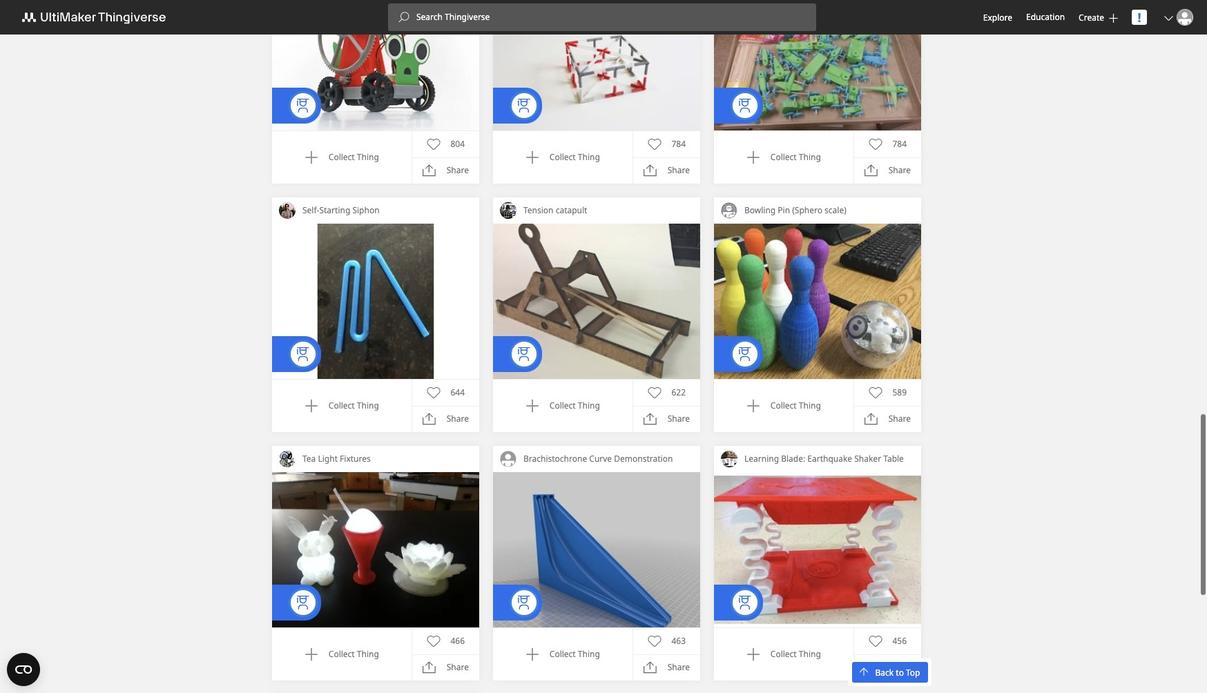 Task type: describe. For each thing, give the bounding box(es) containing it.
make card image for starting
[[272, 224, 479, 379]]

add to collection image for share icon underneath 622 'link'
[[526, 399, 539, 413]]

collect for blade:
[[771, 649, 797, 660]]

share for 589 add to collection image
[[889, 413, 911, 425]]

bowling pin (sphero scale)
[[745, 204, 847, 216]]

thing for light
[[357, 649, 379, 660]]

share for add to collection image corresponding to 466
[[447, 662, 469, 674]]

589 link
[[869, 386, 907, 400]]

collect thing link for curve
[[526, 648, 600, 662]]

collect thing for catapult
[[550, 400, 600, 412]]

collect for pin
[[771, 400, 797, 412]]

open widget image
[[7, 653, 40, 687]]

784 link for share icon on top of bowling pin (sphero scale) 'link'
[[869, 137, 907, 151]]

demonstration
[[614, 453, 673, 465]]

collect thing for blade:
[[771, 649, 821, 660]]

create button
[[1079, 11, 1118, 23]]

collect thing for light
[[329, 649, 379, 660]]

back
[[876, 667, 894, 679]]

back to top button
[[852, 662, 928, 683]]

share image for 589
[[865, 413, 878, 426]]

starting
[[319, 204, 350, 216]]

share image up bowling pin (sphero scale) 'link'
[[865, 164, 878, 178]]

like image for learning blade: earthquake shaker table
[[869, 635, 882, 648]]

collect thing link for starting
[[304, 399, 379, 413]]

share image for 644
[[423, 413, 436, 426]]

collect thing link for light
[[304, 648, 379, 662]]

tea light fixtures
[[303, 453, 371, 465]]

siphon
[[353, 204, 380, 216]]

like image for 804
[[427, 137, 440, 151]]

make card image for curve
[[493, 472, 700, 628]]

466
[[451, 635, 465, 647]]

scrollupicon image
[[860, 667, 869, 676]]

add to collection image for 644
[[304, 399, 318, 413]]

search control image
[[398, 12, 410, 23]]

784 link for share icon above tension catapult link
[[648, 137, 686, 151]]

share for share icon underneath 622 'link''s add to collection icon
[[668, 413, 690, 425]]

light
[[318, 453, 338, 465]]

like image for 644
[[427, 386, 440, 400]]

catapult
[[556, 204, 587, 216]]

share link for 463 link
[[644, 661, 690, 675]]

tea
[[303, 453, 316, 465]]

avatar image for tea light fixtures
[[279, 451, 296, 468]]

brachistochrone
[[524, 453, 587, 465]]

self-starting siphon link
[[296, 198, 479, 224]]

share for 804 add to collection image
[[447, 165, 469, 176]]

avatar image for learning blade: earthquake shaker table
[[721, 451, 738, 468]]

share image up tension catapult link
[[644, 164, 657, 178]]

463 link
[[648, 635, 686, 648]]

tea light fixtures link
[[296, 446, 479, 472]]

! link
[[1132, 9, 1147, 26]]

avatar image for brachistochrone curve demonstration
[[500, 451, 517, 468]]

466 link
[[427, 635, 465, 648]]

share for add to collection image for 644
[[447, 413, 469, 425]]

!
[[1138, 9, 1142, 26]]

share link for 644 link
[[423, 413, 469, 426]]

share for share icon on top of bowling pin (sphero scale) 'link''s add to collection icon
[[889, 165, 911, 176]]

add to collection image for 804
[[304, 151, 318, 164]]

share link for 622 'link'
[[644, 413, 690, 426]]

784 for 784 link corresponding to share icon above tension catapult link
[[672, 138, 686, 150]]

share image for 804
[[423, 164, 436, 178]]

make card image for blade:
[[714, 472, 921, 628]]

tension
[[524, 204, 554, 216]]

collect for catapult
[[550, 400, 576, 412]]

bowling
[[745, 204, 776, 216]]

earthquake
[[808, 453, 852, 465]]

644 link
[[427, 386, 465, 400]]

Search Thingiverse text field
[[410, 12, 816, 23]]

like image for tea light fixtures
[[427, 635, 440, 648]]

top
[[906, 667, 920, 679]]

share link for 804 link
[[423, 164, 469, 178]]

add to collection image for 589
[[747, 399, 760, 413]]

thing for catapult
[[578, 400, 600, 412]]

bowling pin (sphero scale) link
[[738, 198, 921, 224]]



Task type: vqa. For each thing, say whether or not it's contained in the screenshot.
Starting's Collect Thing Link
yes



Task type: locate. For each thing, give the bounding box(es) containing it.
create
[[1079, 11, 1105, 23]]

tension catapult link
[[517, 198, 700, 224]]

self-starting siphon
[[303, 204, 380, 216]]

avatar image for bowling pin (sphero scale)
[[721, 202, 738, 219]]

add to collection image for share icon on top of bowling pin (sphero scale) 'link'
[[747, 151, 760, 164]]

make card image
[[272, 0, 479, 131], [493, 0, 700, 131], [714, 0, 921, 131], [272, 224, 479, 379], [493, 224, 700, 379], [714, 224, 921, 379], [272, 472, 479, 628], [493, 472, 700, 628], [714, 472, 921, 628]]

2 784 link from the left
[[869, 137, 907, 151]]

explore
[[983, 11, 1013, 23]]

avatar image
[[1177, 9, 1194, 26], [279, 202, 296, 219], [500, 202, 517, 219], [721, 202, 738, 219], [279, 451, 296, 468], [500, 451, 517, 468], [721, 451, 738, 468]]

avatar image for self-starting siphon
[[279, 202, 296, 219]]

share image down 622 'link'
[[644, 413, 657, 426]]

avatar image left tea
[[279, 451, 296, 468]]

add to collection image for 456
[[747, 648, 760, 662]]

804 link
[[427, 137, 465, 151]]

avatar image left bowling
[[721, 202, 738, 219]]

share link
[[423, 164, 469, 178], [644, 164, 690, 178], [865, 164, 911, 178], [423, 413, 469, 426], [644, 413, 690, 426], [865, 413, 911, 426], [423, 661, 469, 675], [644, 661, 690, 675]]

like image
[[648, 137, 661, 151], [869, 137, 882, 151], [427, 635, 440, 648], [648, 635, 661, 648], [869, 635, 882, 648]]

collect thing
[[329, 151, 379, 163], [550, 151, 600, 163], [771, 151, 821, 163], [329, 400, 379, 412], [550, 400, 600, 412], [771, 400, 821, 412], [329, 649, 379, 660], [550, 649, 600, 660], [771, 649, 821, 660]]

avatar image for tension catapult
[[500, 202, 517, 219]]

learning blade: earthquake shaker table
[[745, 453, 904, 465]]

thing for pin
[[799, 400, 821, 412]]

like image
[[427, 137, 440, 151], [427, 386, 440, 400], [648, 386, 661, 400], [869, 386, 882, 400]]

589
[[893, 387, 907, 398]]

pin
[[778, 204, 790, 216]]

fixtures
[[340, 453, 371, 465]]

make card image for catapult
[[493, 224, 700, 379]]

share image
[[644, 164, 657, 178], [865, 164, 878, 178], [644, 413, 657, 426], [423, 661, 436, 675]]

scale)
[[825, 204, 847, 216]]

curve
[[589, 453, 612, 465]]

collect thing link for catapult
[[526, 399, 600, 413]]

thing for starting
[[357, 400, 379, 412]]

644
[[451, 387, 465, 398]]

456
[[893, 635, 907, 647]]

1 horizontal spatial 784
[[893, 138, 907, 150]]

explore button
[[983, 11, 1013, 23]]

thing
[[357, 151, 379, 163], [578, 151, 600, 163], [799, 151, 821, 163], [357, 400, 379, 412], [578, 400, 600, 412], [799, 400, 821, 412], [357, 649, 379, 660], [578, 649, 600, 660], [799, 649, 821, 660]]

share image left to
[[865, 661, 878, 675]]

make card image for pin
[[714, 224, 921, 379]]

thing for blade:
[[799, 649, 821, 660]]

0 horizontal spatial 784 link
[[648, 137, 686, 151]]

avatar image right ! link in the right of the page
[[1177, 9, 1194, 26]]

collect
[[329, 151, 355, 163], [550, 151, 576, 163], [771, 151, 797, 163], [329, 400, 355, 412], [550, 400, 576, 412], [771, 400, 797, 412], [329, 649, 355, 660], [550, 649, 576, 660], [771, 649, 797, 660]]

like image left 622
[[648, 386, 661, 400]]

brachistochrone curve demonstration link
[[517, 446, 700, 472]]

456 link
[[869, 635, 907, 648]]

0 horizontal spatial 784
[[672, 138, 686, 150]]

avatar image left self-
[[279, 202, 296, 219]]

collect thing link
[[304, 151, 379, 164], [526, 151, 600, 164], [747, 151, 821, 164], [304, 399, 379, 413], [526, 399, 600, 413], [747, 399, 821, 413], [304, 648, 379, 662], [526, 648, 600, 662], [747, 648, 821, 662]]

make card image for light
[[272, 472, 479, 628]]

add to collection image for share icon above tension catapult link
[[526, 151, 539, 164]]

share link for 466 link
[[423, 661, 469, 675]]

share image down 644 link
[[423, 413, 436, 426]]

share image for 463
[[644, 661, 657, 675]]

collect for light
[[329, 649, 355, 660]]

collect thing link for pin
[[747, 399, 821, 413]]

share image for 456
[[865, 661, 878, 675]]

like image left 804
[[427, 137, 440, 151]]

1 784 link from the left
[[648, 137, 686, 151]]

collect thing for pin
[[771, 400, 821, 412]]

table
[[884, 453, 904, 465]]

brachistochrone curve demonstration
[[524, 453, 673, 465]]

thing for curve
[[578, 649, 600, 660]]

avatar image left brachistochrone
[[500, 451, 517, 468]]

education link
[[1026, 10, 1065, 25]]

add to collection image
[[304, 151, 318, 164], [304, 399, 318, 413], [747, 399, 760, 413], [304, 648, 318, 662], [747, 648, 760, 662]]

plusicon image
[[1109, 13, 1118, 22]]

784 link
[[648, 137, 686, 151], [869, 137, 907, 151]]

2 784 from the left
[[893, 138, 907, 150]]

collect thing for starting
[[329, 400, 379, 412]]

self-
[[303, 204, 319, 216]]

add to collection image for 466
[[304, 648, 318, 662]]

784
[[672, 138, 686, 150], [893, 138, 907, 150]]

share image
[[423, 164, 436, 178], [423, 413, 436, 426], [865, 413, 878, 426], [644, 661, 657, 675], [865, 661, 878, 675]]

collect thing for curve
[[550, 649, 600, 660]]

tension catapult
[[524, 204, 587, 216]]

1 784 from the left
[[672, 138, 686, 150]]

share link for 589 link
[[865, 413, 911, 426]]

add to collection image
[[526, 151, 539, 164], [747, 151, 760, 164], [526, 399, 539, 413], [526, 648, 539, 662]]

shaker
[[855, 453, 881, 465]]

like image for 589
[[869, 386, 882, 400]]

back to top
[[876, 667, 920, 679]]

share image down 466 link
[[423, 661, 436, 675]]

share
[[447, 165, 469, 176], [668, 165, 690, 176], [889, 165, 911, 176], [447, 413, 469, 425], [668, 413, 690, 425], [889, 413, 911, 425], [447, 662, 469, 674], [668, 662, 690, 674]]

to
[[896, 667, 904, 679]]

share for add to collection icon corresponding to share icon above tension catapult link
[[668, 165, 690, 176]]

blade:
[[781, 453, 806, 465]]

collect thing link for blade:
[[747, 648, 821, 662]]

collect for curve
[[550, 649, 576, 660]]

avatar image left 'tension'
[[500, 202, 517, 219]]

(sphero
[[792, 204, 823, 216]]

share image down 804 link
[[423, 164, 436, 178]]

collect for starting
[[329, 400, 355, 412]]

avatar image left learning
[[721, 451, 738, 468]]

1 horizontal spatial 784 link
[[869, 137, 907, 151]]

622
[[672, 387, 686, 398]]

804
[[451, 138, 465, 150]]

like image left 589
[[869, 386, 882, 400]]

463
[[672, 635, 686, 647]]

like image for brachistochrone curve demonstration
[[648, 635, 661, 648]]

learning
[[745, 453, 779, 465]]

learning blade: earthquake shaker table link
[[738, 446, 921, 472]]

share image down 589 link
[[865, 413, 878, 426]]

education
[[1026, 11, 1065, 23]]

makerbot logo image
[[14, 9, 182, 26]]

like image left the 644 at the bottom left of the page
[[427, 386, 440, 400]]

like image for 622
[[648, 386, 661, 400]]

share image down 463 link
[[644, 661, 657, 675]]

784 for 784 link associated with share icon on top of bowling pin (sphero scale) 'link'
[[893, 138, 907, 150]]

622 link
[[648, 386, 686, 400]]



